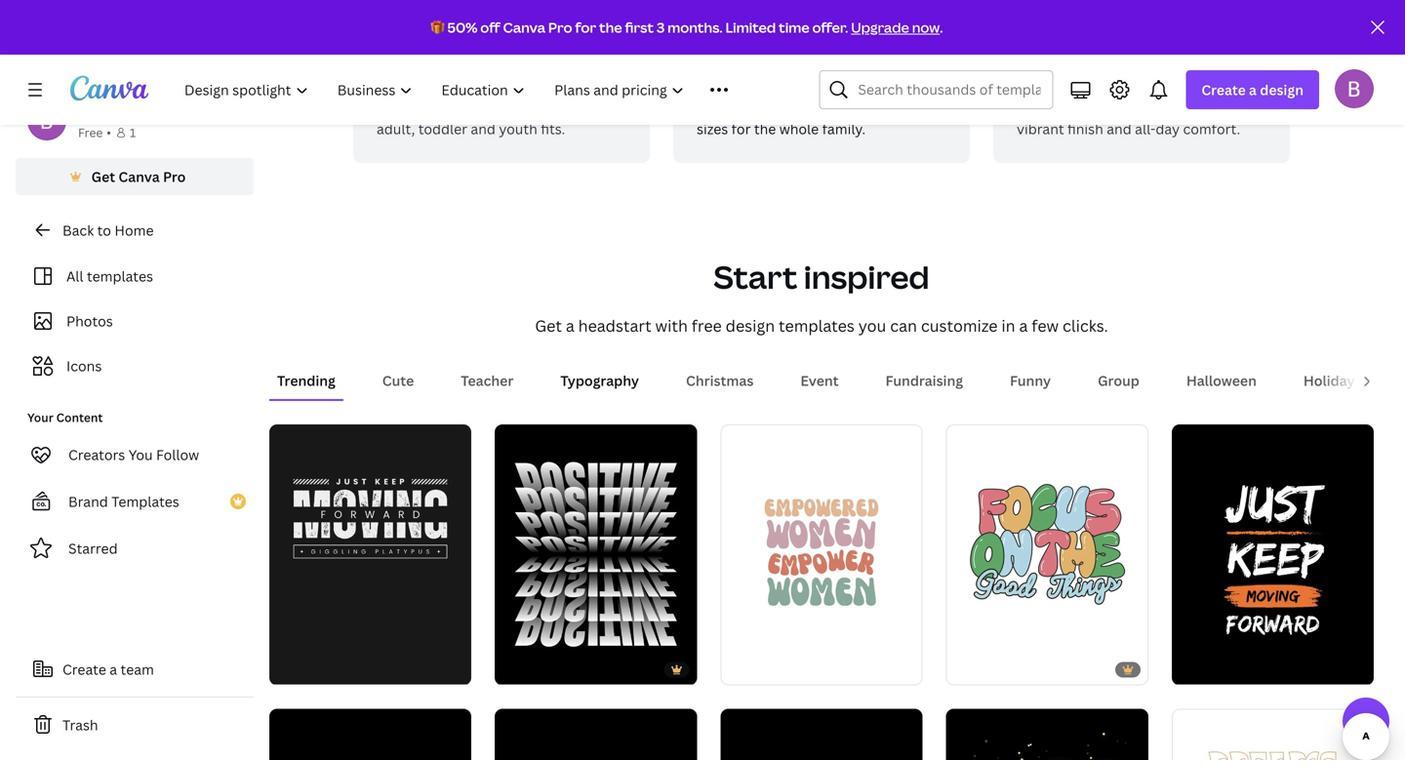 Task type: describe. For each thing, give the bounding box(es) containing it.
the inside colors & sizes classic colors with a wide range of sizes for the whole family.
[[754, 120, 776, 138]]

colorful playful bubble text good things quote t-shirt image
[[946, 424, 1148, 685]]

canva inside button
[[118, 167, 160, 186]]

get for get a headstart with free design templates you can customize in a few clicks.
[[535, 315, 562, 336]]

team
[[121, 660, 154, 679]]

photos link
[[27, 303, 242, 340]]

a inside quality printing printed on 100% quality cotton for a vibrant finish and all-day comfort.
[[1249, 98, 1257, 117]]

toddler
[[418, 120, 467, 138]]

funny
[[1010, 371, 1051, 390]]

orange modern typography t-shirt image
[[1172, 709, 1374, 760]]

upgrade
[[851, 18, 909, 37]]

can
[[890, 315, 917, 336]]

starred link
[[16, 529, 254, 568]]

create for create a team
[[62, 660, 106, 679]]

trending button
[[269, 362, 343, 399]]

get canva pro button
[[16, 158, 254, 195]]

•
[[107, 124, 111, 141]]

pro inside button
[[163, 167, 186, 186]]

icons link
[[27, 347, 242, 385]]

50%
[[447, 18, 478, 37]]

create a design button
[[1186, 70, 1319, 109]]

quality printing printed on 100% quality cotton for a vibrant finish and all-day comfort.
[[1017, 65, 1257, 138]]

starred
[[68, 539, 118, 558]]

cute button
[[375, 362, 422, 399]]

adult,
[[377, 120, 415, 138]]

cotton
[[1179, 98, 1223, 117]]

0 horizontal spatial design
[[726, 315, 775, 336]]

holiday button
[[1296, 362, 1363, 399]]

a inside colors & sizes classic colors with a wide range of sizes for the whole family.
[[822, 98, 830, 117]]

vibrant
[[1017, 120, 1064, 138]]

all templates
[[66, 267, 153, 285]]

months.
[[668, 18, 723, 37]]

home
[[115, 221, 154, 240]]

fits
[[377, 65, 408, 89]]

black orange yellow modern born to play basketball t-shirt image
[[721, 709, 923, 760]]

fundraising button
[[878, 362, 971, 399]]

colors
[[746, 98, 787, 117]]

back to home link
[[16, 211, 254, 250]]

0 vertical spatial pro
[[548, 18, 572, 37]]

in for headstart
[[1002, 315, 1015, 336]]

all-
[[1135, 120, 1156, 138]]

Search search field
[[858, 71, 1041, 108]]

with inside fits & styles a crew-neck cut with short sleeves in adult, toddler and youth fits.
[[485, 98, 513, 117]]

trash link
[[16, 706, 254, 745]]

teacher button
[[453, 362, 521, 399]]

printed
[[1017, 98, 1066, 117]]

colors & sizes image
[[673, 0, 970, 58]]

of
[[908, 98, 922, 117]]

create a team button
[[16, 650, 254, 689]]

few
[[1032, 315, 1059, 336]]

colors
[[697, 65, 753, 89]]

white red simple typography t shirt image
[[495, 709, 697, 760]]

create for create a design
[[1202, 81, 1246, 99]]

and inside quality printing printed on 100% quality cotton for a vibrant finish and all-day comfort.
[[1107, 120, 1132, 138]]

cute
[[382, 371, 414, 390]]

group
[[1098, 371, 1140, 390]]

funny button
[[1002, 362, 1059, 399]]

100%
[[1089, 98, 1127, 117]]

free
[[692, 315, 722, 336]]

wide
[[833, 98, 864, 117]]

black & white modern bold believe motivational t-shirt image
[[269, 709, 472, 760]]

on
[[1069, 98, 1086, 117]]

0 vertical spatial templates
[[87, 267, 153, 285]]

0 vertical spatial for
[[575, 18, 596, 37]]

brand
[[68, 492, 108, 511]]

customize
[[921, 315, 998, 336]]

icons
[[66, 357, 102, 375]]

fundraising
[[886, 371, 963, 390]]

range
[[868, 98, 905, 117]]

time
[[779, 18, 810, 37]]

🎁
[[431, 18, 445, 37]]

quality
[[1130, 98, 1176, 117]]

fits & styles a crew-neck cut with short sleeves in adult, toddler and youth fits.
[[377, 65, 619, 138]]

1 horizontal spatial with
[[655, 315, 688, 336]]

to
[[97, 221, 111, 240]]

crew-
[[389, 98, 426, 117]]

a inside create a team button
[[110, 660, 117, 679]]

you
[[129, 446, 153, 464]]

start
[[714, 256, 798, 298]]

trending
[[277, 371, 336, 390]]

3
[[657, 18, 665, 37]]

typography
[[561, 371, 639, 390]]

quality
[[1017, 65, 1080, 89]]

trash
[[62, 716, 98, 734]]

your
[[27, 409, 53, 426]]

upgrade now button
[[851, 18, 940, 37]]

1 horizontal spatial canva
[[503, 18, 546, 37]]

black white typography motivation tshirt image
[[269, 424, 472, 684]]

follow
[[156, 446, 199, 464]]

colors & sizes classic colors with a wide range of sizes for the whole family.
[[697, 65, 922, 138]]

back to home
[[62, 221, 154, 240]]

with inside colors & sizes classic colors with a wide range of sizes for the whole family.
[[790, 98, 819, 117]]



Task type: locate. For each thing, give the bounding box(es) containing it.
0 horizontal spatial for
[[575, 18, 596, 37]]

& for colors
[[757, 65, 769, 89]]

1 vertical spatial the
[[754, 120, 776, 138]]

2 vertical spatial for
[[732, 120, 751, 138]]

0 vertical spatial canva
[[503, 18, 546, 37]]

comfort.
[[1183, 120, 1241, 138]]

templates
[[87, 267, 153, 285], [779, 315, 855, 336]]

🎁 50% off canva pro for the first 3 months. limited time offer. upgrade now .
[[431, 18, 943, 37]]

free •
[[78, 124, 111, 141]]

headstart
[[578, 315, 652, 336]]

a inside create a design dropdown button
[[1249, 81, 1257, 99]]

1 vertical spatial sizes
[[697, 120, 728, 138]]

1
[[130, 124, 136, 141]]

christmas button
[[678, 362, 762, 399]]

you
[[859, 315, 886, 336]]

1 horizontal spatial the
[[754, 120, 776, 138]]

0 horizontal spatial canva
[[118, 167, 160, 186]]

the down colors at right top
[[754, 120, 776, 138]]

colorful 70s style women empowerment t-shirt image
[[721, 424, 923, 684]]

0 vertical spatial the
[[599, 18, 622, 37]]

bob builder image
[[1335, 69, 1374, 108]]

& inside colors & sizes classic colors with a wide range of sizes for the whole family.
[[757, 65, 769, 89]]

1 vertical spatial in
[[1002, 315, 1015, 336]]

0 vertical spatial get
[[91, 167, 115, 186]]

& for fits
[[412, 65, 424, 89]]

brand templates
[[68, 492, 179, 511]]

with up whole
[[790, 98, 819, 117]]

0 horizontal spatial get
[[91, 167, 115, 186]]

photos
[[66, 312, 113, 330]]

and down "cut"
[[471, 120, 496, 138]]

whole
[[779, 120, 819, 138]]

get inside button
[[91, 167, 115, 186]]

halloween
[[1187, 371, 1257, 390]]

for down classic
[[732, 120, 751, 138]]

canva down the 1
[[118, 167, 160, 186]]

1 horizontal spatial in
[[1002, 315, 1015, 336]]

sizes
[[773, 65, 814, 89], [697, 120, 728, 138]]

inspired
[[804, 256, 930, 298]]

0 horizontal spatial and
[[471, 120, 496, 138]]

quality printing image
[[993, 0, 1290, 58]]

1 horizontal spatial pro
[[548, 18, 572, 37]]

fits & styles image
[[353, 0, 650, 58]]

1 vertical spatial templates
[[779, 315, 855, 336]]

2 horizontal spatial with
[[790, 98, 819, 117]]

0 horizontal spatial create
[[62, 660, 106, 679]]

0 vertical spatial design
[[1260, 81, 1304, 99]]

brand templates link
[[16, 482, 254, 521]]

for left first
[[575, 18, 596, 37]]

event button
[[793, 362, 847, 399]]

classic
[[697, 98, 743, 117]]

teacher
[[461, 371, 514, 390]]

black and white modern typography t-shirt image
[[495, 424, 697, 685]]

sleeves
[[555, 98, 604, 117]]

2 horizontal spatial for
[[1227, 98, 1246, 117]]

typography button
[[553, 362, 647, 399]]

group button
[[1090, 362, 1148, 399]]

design left the bob builder icon
[[1260, 81, 1304, 99]]

get left headstart
[[535, 315, 562, 336]]

back
[[62, 221, 94, 240]]

pro up back to home link
[[163, 167, 186, 186]]

finish
[[1068, 120, 1104, 138]]

top level navigation element
[[172, 70, 772, 109], [172, 70, 772, 109]]

0 vertical spatial in
[[607, 98, 619, 117]]

with right "cut"
[[485, 98, 513, 117]]

& up colors at right top
[[757, 65, 769, 89]]

get a headstart with free design templates you can customize in a few clicks.
[[535, 315, 1108, 336]]

black brush style inspirational quote t shirt image
[[1172, 424, 1374, 685]]

canva
[[503, 18, 546, 37], [118, 167, 160, 186]]

None search field
[[819, 70, 1053, 109]]

for inside colors & sizes classic colors with a wide range of sizes for the whole family.
[[732, 120, 751, 138]]

design
[[1260, 81, 1304, 99], [726, 315, 775, 336]]

printing
[[1084, 65, 1152, 89]]

0 horizontal spatial with
[[485, 98, 513, 117]]

styles
[[428, 65, 479, 89]]

with left free
[[655, 315, 688, 336]]

christmas
[[686, 371, 754, 390]]

in inside fits & styles a crew-neck cut with short sleeves in adult, toddler and youth fits.
[[607, 98, 619, 117]]

create a design
[[1202, 81, 1304, 99]]

1 horizontal spatial and
[[1107, 120, 1132, 138]]

clicks.
[[1063, 315, 1108, 336]]

get down •
[[91, 167, 115, 186]]

family.
[[822, 120, 866, 138]]

the
[[599, 18, 622, 37], [754, 120, 776, 138]]

first
[[625, 18, 654, 37]]

a
[[377, 98, 386, 117]]

and
[[471, 120, 496, 138], [1107, 120, 1132, 138]]

0 vertical spatial sizes
[[773, 65, 814, 89]]

1 vertical spatial pro
[[163, 167, 186, 186]]

create a team
[[62, 660, 154, 679]]

& inside fits & styles a crew-neck cut with short sleeves in adult, toddler and youth fits.
[[412, 65, 424, 89]]

create up comfort.
[[1202, 81, 1246, 99]]

create inside dropdown button
[[1202, 81, 1246, 99]]

2 & from the left
[[757, 65, 769, 89]]

get for get canva pro
[[91, 167, 115, 186]]

black illustrative savage t-shirt image
[[946, 709, 1148, 760]]

2 and from the left
[[1107, 120, 1132, 138]]

the left first
[[599, 18, 622, 37]]

.
[[940, 18, 943, 37]]

day
[[1156, 120, 1180, 138]]

design right free
[[726, 315, 775, 336]]

event
[[801, 371, 839, 390]]

&
[[412, 65, 424, 89], [757, 65, 769, 89]]

1 and from the left
[[471, 120, 496, 138]]

start inspired
[[714, 256, 930, 298]]

all
[[66, 267, 83, 285]]

all templates link
[[27, 258, 242, 295]]

in left few
[[1002, 315, 1015, 336]]

sizes down classic
[[697, 120, 728, 138]]

limited
[[726, 18, 776, 37]]

1 horizontal spatial design
[[1260, 81, 1304, 99]]

0 horizontal spatial the
[[599, 18, 622, 37]]

pro right "off"
[[548, 18, 572, 37]]

1 vertical spatial for
[[1227, 98, 1246, 117]]

0 vertical spatial create
[[1202, 81, 1246, 99]]

1 vertical spatial design
[[726, 315, 775, 336]]

for up comfort.
[[1227, 98, 1246, 117]]

cut
[[460, 98, 482, 117]]

for
[[575, 18, 596, 37], [1227, 98, 1246, 117], [732, 120, 751, 138]]

content
[[56, 409, 103, 426]]

for inside quality printing printed on 100% quality cotton for a vibrant finish and all-day comfort.
[[1227, 98, 1246, 117]]

and inside fits & styles a crew-neck cut with short sleeves in adult, toddler and youth fits.
[[471, 120, 496, 138]]

0 horizontal spatial &
[[412, 65, 424, 89]]

1 horizontal spatial templates
[[779, 315, 855, 336]]

1 horizontal spatial create
[[1202, 81, 1246, 99]]

halloween button
[[1179, 362, 1265, 399]]

creators you follow
[[68, 446, 199, 464]]

in right sleeves
[[607, 98, 619, 117]]

offer.
[[812, 18, 848, 37]]

1 vertical spatial canva
[[118, 167, 160, 186]]

creators
[[68, 446, 125, 464]]

design inside dropdown button
[[1260, 81, 1304, 99]]

1 horizontal spatial &
[[757, 65, 769, 89]]

0 horizontal spatial sizes
[[697, 120, 728, 138]]

1 & from the left
[[412, 65, 424, 89]]

get canva pro
[[91, 167, 186, 186]]

templates down start inspired
[[779, 315, 855, 336]]

get
[[91, 167, 115, 186], [535, 315, 562, 336]]

pro
[[548, 18, 572, 37], [163, 167, 186, 186]]

and down 100%
[[1107, 120, 1132, 138]]

1 vertical spatial create
[[62, 660, 106, 679]]

0 horizontal spatial pro
[[163, 167, 186, 186]]

0 horizontal spatial templates
[[87, 267, 153, 285]]

neck
[[426, 98, 457, 117]]

1 vertical spatial get
[[535, 315, 562, 336]]

creators you follow link
[[16, 435, 254, 474]]

1 horizontal spatial for
[[732, 120, 751, 138]]

create left team
[[62, 660, 106, 679]]

create inside button
[[62, 660, 106, 679]]

fits.
[[541, 120, 565, 138]]

off
[[480, 18, 500, 37]]

1 horizontal spatial sizes
[[773, 65, 814, 89]]

0 horizontal spatial in
[[607, 98, 619, 117]]

& right the fits at the top
[[412, 65, 424, 89]]

in for styles
[[607, 98, 619, 117]]

templates right all
[[87, 267, 153, 285]]

sizes up colors at right top
[[773, 65, 814, 89]]

your content
[[27, 409, 103, 426]]

1 horizontal spatial get
[[535, 315, 562, 336]]

holiday
[[1304, 371, 1355, 390]]

youth
[[499, 120, 538, 138]]

canva right "off"
[[503, 18, 546, 37]]



Task type: vqa. For each thing, say whether or not it's contained in the screenshot.
Flower Floral Wedding Invitation link
no



